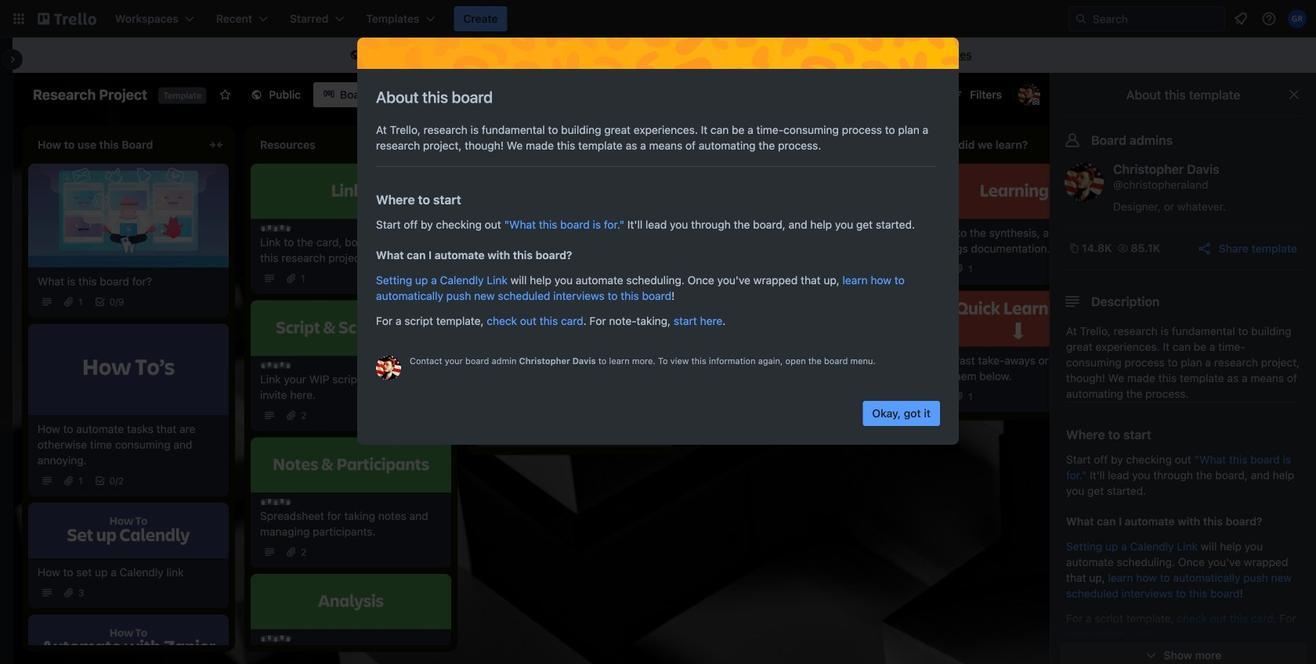 Task type: locate. For each thing, give the bounding box(es) containing it.
0 vertical spatial christopher davis (christopheraland) image
[[1065, 163, 1104, 202]]

christopher davis (christopheraland) image
[[1065, 163, 1104, 202], [376, 356, 401, 381]]

0 horizontal spatial christopher davis (christopheraland) image
[[376, 356, 401, 381]]

search image
[[1075, 13, 1087, 25]]

color: black, title: "needs personalization" element
[[260, 225, 291, 232], [483, 225, 514, 232], [260, 362, 291, 368], [483, 362, 514, 368], [260, 499, 291, 505], [260, 636, 291, 642]]

2 horizontal spatial collapse list image
[[874, 136, 893, 154]]

collapse list image
[[429, 136, 448, 154], [652, 136, 671, 154], [874, 136, 893, 154]]

1 horizontal spatial christopher davis (christopheraland) image
[[1065, 163, 1104, 202]]

1 horizontal spatial collapse list image
[[652, 136, 671, 154]]

1 collapse list image from the left
[[429, 136, 448, 154]]

customize views image
[[455, 87, 470, 103]]

3 collapse list image from the left
[[874, 136, 893, 154]]

Search field
[[1087, 8, 1224, 30]]

0 notifications image
[[1231, 9, 1250, 28]]

christopher davis (christopheraland) image
[[1018, 84, 1040, 106]]

open information menu image
[[1261, 11, 1277, 27]]

star or unstar board image
[[219, 89, 231, 101]]

0 horizontal spatial collapse list image
[[429, 136, 448, 154]]



Task type: vqa. For each thing, say whether or not it's contained in the screenshot.
the middle Collapse list image
yes



Task type: describe. For each thing, give the bounding box(es) containing it.
Board name text field
[[25, 82, 155, 107]]

1 vertical spatial christopher davis (christopheraland) image
[[376, 356, 401, 381]]

primary element
[[0, 0, 1316, 38]]

collapse list image
[[207, 136, 226, 154]]

greg robinson (gregrobinson96) image
[[1288, 9, 1307, 28]]

sm image
[[347, 48, 363, 63]]

2 collapse list image from the left
[[652, 136, 671, 154]]



